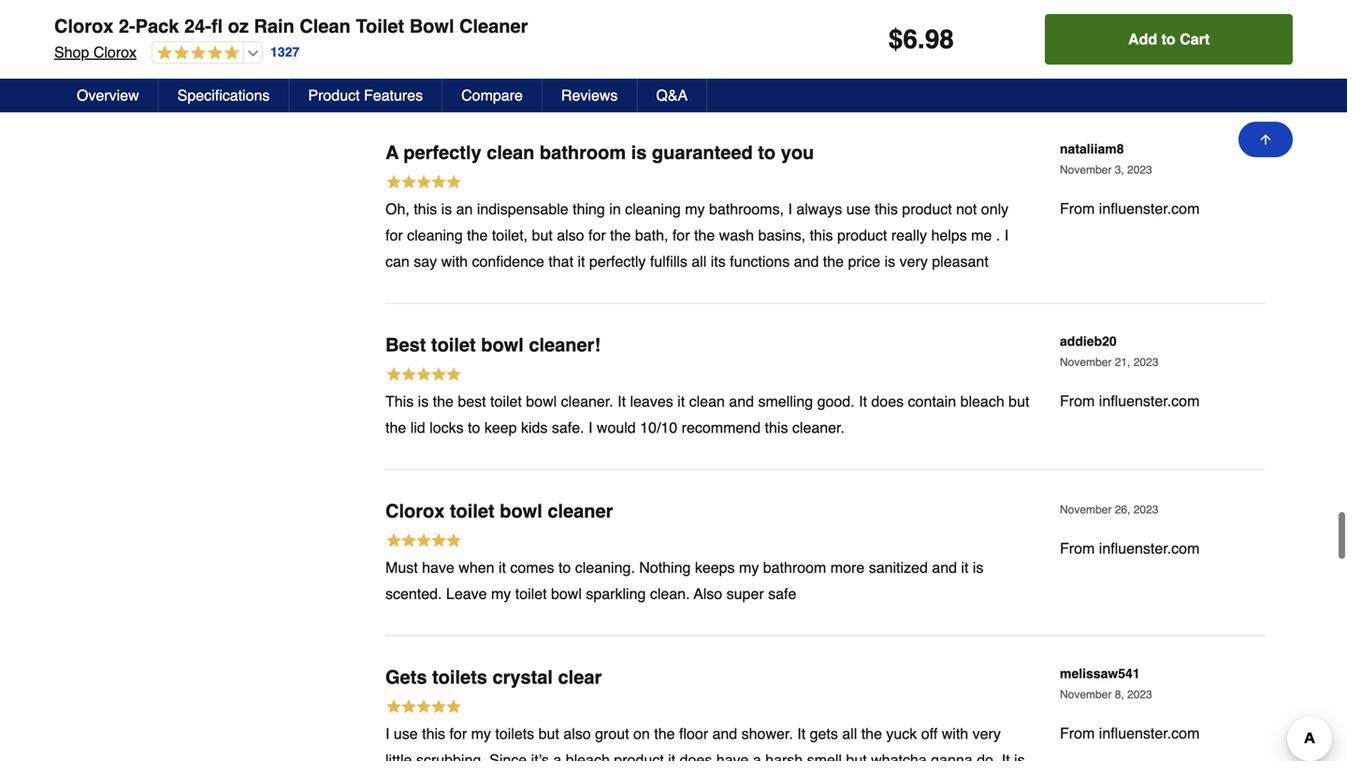 Task type: vqa. For each thing, say whether or not it's contained in the screenshot.
scented.
yes



Task type: describe. For each thing, give the bounding box(es) containing it.
whatcha
[[872, 751, 927, 761]]

fl
[[211, 15, 223, 37]]

0 horizontal spatial cleaning
[[407, 227, 463, 244]]

does inside this is the best toilet bowl cleaner. it leaves it clean and smelling good. it does contain bleach but the lid locks to keep kids safe. i would 10/10 recommend this cleaner.
[[872, 393, 904, 410]]

0 horizontal spatial bathroom
[[540, 142, 626, 164]]

say
[[414, 253, 437, 270]]

november for gets toilets crystal clear
[[1061, 688, 1112, 701]]

to inside this is the best toilet bowl cleaner. it leaves it clean and smelling good. it does contain bleach but the lid locks to keep kids safe. i would 10/10 recommend this cleaner.
[[468, 419, 481, 436]]

oz
[[228, 15, 249, 37]]

reviews
[[562, 87, 618, 104]]

the up the "locks"
[[433, 393, 454, 410]]

is right price
[[885, 253, 896, 270]]

all inside the oh, this is an indispensable thing in cleaning my bathrooms, i always use this product not only for cleaning the toilet, but also for the bath, for the wash basins, this product really helps me . i can say with confidence that it perfectly fulfills all its functions and the price is very pleasant
[[692, 253, 707, 270]]

fulfills
[[650, 253, 688, 270]]

1327
[[271, 45, 300, 60]]

2-
[[119, 15, 135, 37]]

i right me
[[1005, 227, 1009, 244]]

keep
[[485, 419, 517, 436]]

4.7 stars image
[[153, 45, 240, 62]]

10/10
[[640, 419, 678, 436]]

more
[[831, 559, 865, 576]]

all inside i use this for my toilets but also grout on the floor and shower. it gets all the yuck off with very little scrubbing. since it's a bleach product it does have a harsh smell but whatcha ganna do. it i
[[843, 725, 858, 742]]

guaranteed
[[652, 142, 753, 164]]

perfectly inside the oh, this is an indispensable thing in cleaning my bathrooms, i always use this product not only for cleaning the toilet, but also for the bath, for the wash basins, this product really helps me . i can say with confidence that it perfectly fulfills all its functions and the price is very pleasant
[[590, 253, 646, 270]]

leave
[[446, 585, 487, 603]]

a
[[386, 142, 399, 164]]

5 stars image for best
[[386, 366, 462, 386]]

this inside this is the best toilet bowl cleaner. it leaves it clean and smelling good. it does contain bleach but the lid locks to keep kids safe. i would 10/10 recommend this cleaner.
[[765, 419, 789, 436]]

in
[[610, 200, 621, 218]]

i inside i use this for my toilets but also grout on the floor and shower. it gets all the yuck off with very little scrubbing. since it's a bleach product it does have a harsh smell but whatcha ganna do. it i
[[386, 725, 390, 742]]

bowl inside must have when it comes to cleaning. nothing keeps my bathroom more sanitized and it is scented. leave my toilet bowl sparkling clean. also super safe
[[551, 585, 582, 603]]

on
[[634, 725, 650, 742]]

can
[[386, 253, 410, 270]]

specifications button
[[159, 79, 290, 112]]

for up fulfills
[[673, 227, 690, 244]]

i use this for my toilets but also grout on the floor and shower. it gets all the yuck off with very little scrubbing. since it's a bleach product it does have a harsh smell but whatcha ganna do. it i
[[386, 725, 1026, 761]]

clean.
[[650, 585, 690, 603]]

0 vertical spatial cleaner.
[[561, 393, 614, 410]]

a perfectly clean bathroom is guaranteed to you
[[386, 142, 815, 164]]

toilet right best
[[431, 334, 476, 356]]

toilet inside this is the best toilet bowl cleaner. it leaves it clean and smelling good. it does contain bleach but the lid locks to keep kids safe. i would 10/10 recommend this cleaner.
[[491, 393, 522, 410]]

also
[[694, 585, 723, 603]]

toilet up when
[[450, 501, 495, 522]]

the left yuck
[[862, 725, 883, 742]]

the left lid
[[386, 419, 406, 436]]

q&a button
[[638, 79, 708, 112]]

is inside must have when it comes to cleaning. nothing keeps my bathroom more sanitized and it is scented. leave my toilet bowl sparkling clean. also super safe
[[973, 559, 984, 576]]

to inside must have when it comes to cleaning. nothing keeps my bathroom more sanitized and it is scented. leave my toilet bowl sparkling clean. also super safe
[[559, 559, 571, 576]]

november for a perfectly clean bathroom is guaranteed to you
[[1061, 164, 1112, 177]]

24-
[[184, 15, 211, 37]]

do.
[[977, 751, 998, 761]]

this
[[386, 393, 414, 410]]

harsh
[[766, 751, 803, 761]]

product features
[[308, 87, 423, 104]]

arrow up image
[[1259, 132, 1274, 147]]

and inside must have when it comes to cleaning. nothing keeps my bathroom more sanitized and it is scented. leave my toilet bowl sparkling clean. also super safe
[[933, 559, 958, 576]]

nothing
[[640, 559, 691, 576]]

1 horizontal spatial product
[[838, 227, 888, 244]]

3 from influenster.com from the top
[[1061, 540, 1200, 557]]

0 vertical spatial product
[[903, 200, 953, 218]]

the down an
[[467, 227, 488, 244]]

bleach inside i use this for my toilets but also grout on the floor and shower. it gets all the yuck off with very little scrubbing. since it's a bleach product it does have a harsh smell but whatcha ganna do. it i
[[566, 751, 610, 761]]

toilet,
[[492, 227, 528, 244]]

influenster.com for best toilet bowl cleaner!
[[1100, 392, 1200, 410]]

addieb20
[[1061, 334, 1117, 349]]

keeps
[[695, 559, 735, 576]]

clean inside this is the best toilet bowl cleaner. it leaves it clean and smelling good. it does contain bleach but the lid locks to keep kids safe. i would 10/10 recommend this cleaner.
[[690, 393, 725, 410]]

clorox 2-pack 24-fl oz rain clean toilet bowl cleaner
[[54, 15, 528, 37]]

product
[[308, 87, 360, 104]]

0 vertical spatial clean
[[487, 142, 535, 164]]

product features button
[[290, 79, 443, 112]]

when
[[459, 559, 495, 576]]

not
[[957, 200, 978, 218]]

with inside the oh, this is an indispensable thing in cleaning my bathrooms, i always use this product not only for cleaning the toilet, but also for the bath, for the wash basins, this product really helps me . i can say with confidence that it perfectly fulfills all its functions and the price is very pleasant
[[441, 253, 468, 270]]

it inside i use this for my toilets but also grout on the floor and shower. it gets all the yuck off with very little scrubbing. since it's a bleach product it does have a harsh smell but whatcha ganna do. it i
[[668, 751, 676, 761]]

2023 for gets toilets crystal clear
[[1128, 688, 1153, 701]]

26,
[[1116, 503, 1131, 516]]

is left guaranteed
[[632, 142, 647, 164]]

november 26, 2023
[[1061, 503, 1159, 516]]

oh, this is an indispensable thing in cleaning my bathrooms, i always use this product not only for cleaning the toilet, but also for the bath, for the wash basins, this product really helps me . i can say with confidence that it perfectly fulfills all its functions and the price is very pleasant
[[386, 200, 1009, 270]]

add
[[1129, 30, 1158, 48]]

5 stars image for clorox
[[386, 532, 462, 552]]

influenster.com for a perfectly clean bathroom is guaranteed to you
[[1100, 200, 1200, 217]]

i up 'basins,'
[[789, 200, 793, 218]]

sanitized
[[869, 559, 928, 576]]

grout
[[595, 725, 630, 742]]

smelling
[[759, 393, 814, 410]]

is left an
[[441, 200, 452, 218]]

wash
[[720, 227, 755, 244]]

this is the best toilet bowl cleaner. it leaves it clean and smelling good. it does contain bleach but the lid locks to keep kids safe. i would 10/10 recommend this cleaner.
[[386, 393, 1030, 436]]

my right leave
[[491, 585, 511, 603]]

the up its
[[695, 227, 715, 244]]

clorox for clorox 2-pack 24-fl oz rain clean toilet bowl cleaner
[[54, 15, 114, 37]]

also inside i use this for my toilets but also grout on the floor and shower. it gets all the yuck off with very little scrubbing. since it's a bleach product it does have a harsh smell but whatcha ganna do. it i
[[564, 725, 591, 742]]

2023 for best toilet bowl cleaner!
[[1134, 356, 1159, 369]]

is inside this is the best toilet bowl cleaner. it leaves it clean and smelling good. it does contain bleach but the lid locks to keep kids safe. i would 10/10 recommend this cleaner.
[[418, 393, 429, 410]]

use inside i use this for my toilets but also grout on the floor and shower. it gets all the yuck off with very little scrubbing. since it's a bleach product it does have a harsh smell but whatcha ganna do. it i
[[394, 725, 418, 742]]

that
[[549, 253, 574, 270]]

2023 for a perfectly clean bathroom is guaranteed to you
[[1128, 164, 1153, 177]]

must
[[386, 559, 418, 576]]

floor
[[680, 725, 709, 742]]

clean
[[300, 15, 351, 37]]

clorox toilet bowl cleaner
[[386, 501, 614, 522]]

shop
[[54, 44, 89, 61]]

bowl up comes in the left bottom of the page
[[500, 501, 543, 522]]

price
[[849, 253, 881, 270]]

addieb20 november 21, 2023
[[1061, 334, 1159, 369]]

3 november from the top
[[1061, 503, 1112, 516]]

pleasant
[[933, 253, 989, 270]]

oh,
[[386, 200, 410, 218]]

this inside i use this for my toilets but also grout on the floor and shower. it gets all the yuck off with very little scrubbing. since it's a bleach product it does have a harsh smell but whatcha ganna do. it i
[[422, 725, 446, 742]]

thing
[[573, 200, 605, 218]]

the right on
[[655, 725, 675, 742]]

an
[[456, 200, 473, 218]]

sparkling
[[586, 585, 646, 603]]

it right "good."
[[859, 393, 868, 410]]

it up would
[[618, 393, 626, 410]]

melissaw541 november 8, 2023
[[1061, 666, 1153, 701]]

this down always
[[810, 227, 834, 244]]

the left price
[[824, 253, 844, 270]]

functions
[[730, 253, 790, 270]]

you
[[781, 142, 815, 164]]

and inside the oh, this is an indispensable thing in cleaning my bathrooms, i always use this product not only for cleaning the toilet, but also for the bath, for the wash basins, this product really helps me . i can say with confidence that it perfectly fulfills all its functions and the price is very pleasant
[[794, 253, 819, 270]]

recommend
[[682, 419, 761, 436]]

$
[[889, 24, 904, 54]]

good.
[[818, 393, 855, 410]]

best
[[386, 334, 426, 356]]

yuck
[[887, 725, 918, 742]]

nataliiam8
[[1061, 142, 1125, 156]]

but inside the oh, this is an indispensable thing in cleaning my bathrooms, i always use this product not only for cleaning the toilet, but also for the bath, for the wash basins, this product really helps me . i can say with confidence that it perfectly fulfills all its functions and the price is very pleasant
[[532, 227, 553, 244]]

5 stars image for a
[[386, 173, 462, 193]]

basins,
[[759, 227, 806, 244]]

but up it's at the left bottom
[[539, 725, 560, 742]]

bowl
[[410, 15, 454, 37]]

toilet
[[356, 15, 405, 37]]

comes
[[511, 559, 555, 576]]

1 a from the left
[[554, 751, 562, 761]]

specifications
[[178, 87, 270, 104]]

from influenster.com for gets toilets crystal clear
[[1061, 725, 1200, 742]]

this up really
[[875, 200, 899, 218]]

it inside the oh, this is an indispensable thing in cleaning my bathrooms, i always use this product not only for cleaning the toilet, but also for the bath, for the wash basins, this product really helps me . i can say with confidence that it perfectly fulfills all its functions and the price is very pleasant
[[578, 253, 585, 270]]

little
[[386, 751, 412, 761]]

clear
[[558, 667, 602, 688]]



Task type: locate. For each thing, give the bounding box(es) containing it.
influenster.com down 26,
[[1100, 540, 1200, 557]]

toilet inside must have when it comes to cleaning. nothing keeps my bathroom more sanitized and it is scented. leave my toilet bowl sparkling clean. also super safe
[[516, 585, 547, 603]]

with up ganna
[[942, 725, 969, 742]]

influenster.com down 3,
[[1100, 200, 1200, 217]]

have inside must have when it comes to cleaning. nothing keeps my bathroom more sanitized and it is scented. leave my toilet bowl sparkling clean. also super safe
[[422, 559, 455, 576]]

use inside the oh, this is an indispensable thing in cleaning my bathrooms, i always use this product not only for cleaning the toilet, but also for the bath, for the wash basins, this product really helps me . i can say with confidence that it perfectly fulfills all its functions and the price is very pleasant
[[847, 200, 871, 218]]

very
[[900, 253, 928, 270], [973, 725, 1001, 742]]

cart
[[1181, 30, 1211, 48]]

and up recommend
[[730, 393, 755, 410]]

1 vertical spatial all
[[843, 725, 858, 742]]

0 horizontal spatial perfectly
[[404, 142, 482, 164]]

1 vertical spatial product
[[838, 227, 888, 244]]

cleaner!
[[529, 334, 601, 356]]

1 horizontal spatial .
[[997, 227, 1001, 244]]

1 horizontal spatial have
[[717, 751, 749, 761]]

very inside i use this for my toilets but also grout on the floor and shower. it gets all the yuck off with very little scrubbing. since it's a bleach product it does have a harsh smell but whatcha ganna do. it i
[[973, 725, 1001, 742]]

2023 inside melissaw541 november 8, 2023
[[1128, 688, 1153, 701]]

have inside i use this for my toilets but also grout on the floor and shower. it gets all the yuck off with very little scrubbing. since it's a bleach product it does have a harsh smell but whatcha ganna do. it i
[[717, 751, 749, 761]]

toilets right gets
[[432, 667, 488, 688]]

the
[[467, 227, 488, 244], [610, 227, 631, 244], [695, 227, 715, 244], [824, 253, 844, 270], [433, 393, 454, 410], [386, 419, 406, 436], [655, 725, 675, 742], [862, 725, 883, 742]]

from influenster.com for a perfectly clean bathroom is guaranteed to you
[[1061, 200, 1200, 217]]

compare
[[462, 87, 523, 104]]

.
[[918, 24, 926, 54], [997, 227, 1001, 244]]

safe.
[[552, 419, 585, 436]]

1 horizontal spatial a
[[753, 751, 762, 761]]

1 horizontal spatial very
[[973, 725, 1001, 742]]

1 horizontal spatial bleach
[[961, 393, 1005, 410]]

0 horizontal spatial does
[[680, 751, 713, 761]]

very up do.
[[973, 725, 1001, 742]]

would
[[597, 419, 636, 436]]

1 vertical spatial with
[[942, 725, 969, 742]]

influenster.com
[[1100, 200, 1200, 217], [1100, 392, 1200, 410], [1100, 540, 1200, 557], [1100, 725, 1200, 742]]

1 horizontal spatial perfectly
[[590, 253, 646, 270]]

this up scrubbing.
[[422, 725, 446, 742]]

gets toilets crystal clear
[[386, 667, 602, 688]]

bowl down comes in the left bottom of the page
[[551, 585, 582, 603]]

clorox up must
[[386, 501, 445, 522]]

from down "nataliiam8 november 3, 2023"
[[1061, 200, 1096, 217]]

for down the thing on the top
[[589, 227, 606, 244]]

0 horizontal spatial use
[[394, 725, 418, 742]]

very inside the oh, this is an indispensable thing in cleaning my bathrooms, i always use this product not only for cleaning the toilet, but also for the bath, for the wash basins, this product really helps me . i can say with confidence that it perfectly fulfills all its functions and the price is very pleasant
[[900, 253, 928, 270]]

2 november from the top
[[1061, 356, 1112, 369]]

my left bathrooms,
[[685, 200, 705, 218]]

from for best toilet bowl cleaner!
[[1061, 392, 1096, 410]]

must have when it comes to cleaning. nothing keeps my bathroom more sanitized and it is scented. leave my toilet bowl sparkling clean. also super safe
[[386, 559, 984, 603]]

melissaw541
[[1061, 666, 1141, 681]]

to inside button
[[1162, 30, 1176, 48]]

1 vertical spatial very
[[973, 725, 1001, 742]]

from influenster.com down 21,
[[1061, 392, 1200, 410]]

1 horizontal spatial cleaning
[[625, 200, 681, 218]]

overview button
[[58, 79, 159, 112]]

safe
[[769, 585, 797, 603]]

q&a
[[657, 87, 688, 104]]

clorox down 2-
[[93, 44, 137, 61]]

influenster.com down 8,
[[1100, 725, 1200, 742]]

1 vertical spatial does
[[680, 751, 713, 761]]

my up super
[[740, 559, 759, 576]]

5 stars image down gets
[[386, 698, 462, 718]]

1 horizontal spatial clean
[[690, 393, 725, 410]]

is right this
[[418, 393, 429, 410]]

super
[[727, 585, 764, 603]]

cleaning
[[625, 200, 681, 218], [407, 227, 463, 244]]

for up scrubbing.
[[450, 725, 467, 742]]

from for gets toilets crystal clear
[[1061, 725, 1096, 742]]

5 stars image for gets
[[386, 698, 462, 718]]

product up price
[[838, 227, 888, 244]]

0 vertical spatial all
[[692, 253, 707, 270]]

0 vertical spatial clorox
[[54, 15, 114, 37]]

with right "say"
[[441, 253, 468, 270]]

0 horizontal spatial .
[[918, 24, 926, 54]]

scrubbing.
[[416, 751, 486, 761]]

this
[[414, 200, 437, 218], [875, 200, 899, 218], [810, 227, 834, 244], [765, 419, 789, 436], [422, 725, 446, 742]]

2 a from the left
[[753, 751, 762, 761]]

2023 inside 'addieb20 november 21, 2023'
[[1134, 356, 1159, 369]]

november down nataliiam8
[[1061, 164, 1112, 177]]

1 vertical spatial perfectly
[[590, 253, 646, 270]]

cleaning up "say"
[[407, 227, 463, 244]]

also left "grout"
[[564, 725, 591, 742]]

also inside the oh, this is an indispensable thing in cleaning my bathrooms, i always use this product not only for cleaning the toilet, but also for the bath, for the wash basins, this product really helps me . i can say with confidence that it perfectly fulfills all its functions and the price is very pleasant
[[557, 227, 585, 244]]

bowl inside this is the best toilet bowl cleaner. it leaves it clean and smelling good. it does contain bleach but the lid locks to keep kids safe. i would 10/10 recommend this cleaner.
[[526, 393, 557, 410]]

a down shower.
[[753, 751, 762, 761]]

2 vertical spatial clorox
[[386, 501, 445, 522]]

november left 26,
[[1061, 503, 1112, 516]]

1 vertical spatial bathroom
[[764, 559, 827, 576]]

0 vertical spatial use
[[847, 200, 871, 218]]

toilet
[[431, 334, 476, 356], [491, 393, 522, 410], [450, 501, 495, 522], [516, 585, 547, 603]]

1 vertical spatial use
[[394, 725, 418, 742]]

my inside i use this for my toilets but also grout on the floor and shower. it gets all the yuck off with very little scrubbing. since it's a bleach product it does have a harsh smell but whatcha ganna do. it i
[[471, 725, 491, 742]]

from influenster.com for best toilet bowl cleaner!
[[1061, 392, 1200, 410]]

bleach down "grout"
[[566, 751, 610, 761]]

from influenster.com down 8,
[[1061, 725, 1200, 742]]

perfectly down bath,
[[590, 253, 646, 270]]

cleaner.
[[561, 393, 614, 410], [793, 419, 845, 436]]

21,
[[1116, 356, 1131, 369]]

its
[[711, 253, 726, 270]]

5 stars image up oh,
[[386, 173, 462, 193]]

bleach right contain
[[961, 393, 1005, 410]]

5 stars image up must
[[386, 532, 462, 552]]

november down melissaw541
[[1061, 688, 1112, 701]]

it inside this is the best toilet bowl cleaner. it leaves it clean and smelling good. it does contain bleach but the lid locks to keep kids safe. i would 10/10 recommend this cleaner.
[[678, 393, 685, 410]]

perfectly right a
[[404, 142, 482, 164]]

me
[[972, 227, 993, 244]]

1 vertical spatial have
[[717, 751, 749, 761]]

0 horizontal spatial a
[[554, 751, 562, 761]]

and right sanitized
[[933, 559, 958, 576]]

0 vertical spatial does
[[872, 393, 904, 410]]

but right contain
[[1009, 393, 1030, 410]]

0 horizontal spatial cleaner.
[[561, 393, 614, 410]]

4 5 stars image from the top
[[386, 698, 462, 718]]

i inside this is the best toilet bowl cleaner. it leaves it clean and smelling good. it does contain bleach but the lid locks to keep kids safe. i would 10/10 recommend this cleaner.
[[589, 419, 593, 436]]

4 from from the top
[[1061, 725, 1096, 742]]

since
[[490, 751, 527, 761]]

compare button
[[443, 79, 543, 112]]

this right oh,
[[414, 200, 437, 218]]

gets
[[810, 725, 839, 742]]

2 horizontal spatial product
[[903, 200, 953, 218]]

2 influenster.com from the top
[[1100, 392, 1200, 410]]

product inside i use this for my toilets but also grout on the floor and shower. it gets all the yuck off with very little scrubbing. since it's a bleach product it does have a harsh smell but whatcha ganna do. it i
[[614, 751, 664, 761]]

features
[[364, 87, 423, 104]]

november inside "nataliiam8 november 3, 2023"
[[1061, 164, 1112, 177]]

ganna
[[932, 751, 973, 761]]

and
[[794, 253, 819, 270], [730, 393, 755, 410], [933, 559, 958, 576], [713, 725, 738, 742]]

nataliiam8 november 3, 2023
[[1061, 142, 1153, 177]]

all right gets
[[843, 725, 858, 742]]

it's
[[531, 751, 549, 761]]

it right do.
[[1002, 751, 1011, 761]]

it left gets
[[798, 725, 806, 742]]

0 vertical spatial .
[[918, 24, 926, 54]]

but up the that
[[532, 227, 553, 244]]

2 from influenster.com from the top
[[1061, 392, 1200, 410]]

0 horizontal spatial clean
[[487, 142, 535, 164]]

8,
[[1116, 688, 1125, 701]]

0 vertical spatial very
[[900, 253, 928, 270]]

0 vertical spatial also
[[557, 227, 585, 244]]

3 influenster.com from the top
[[1100, 540, 1200, 557]]

clean up indispensable
[[487, 142, 535, 164]]

clorox for clorox toilet bowl cleaner
[[386, 501, 445, 522]]

1 influenster.com from the top
[[1100, 200, 1200, 217]]

bleach inside this is the best toilet bowl cleaner. it leaves it clean and smelling good. it does contain bleach but the lid locks to keep kids safe. i would 10/10 recommend this cleaner.
[[961, 393, 1005, 410]]

3 5 stars image from the top
[[386, 532, 462, 552]]

does down floor
[[680, 751, 713, 761]]

does left contain
[[872, 393, 904, 410]]

bathroom up "safe"
[[764, 559, 827, 576]]

. right me
[[997, 227, 1001, 244]]

my inside the oh, this is an indispensable thing in cleaning my bathrooms, i always use this product not only for cleaning the toilet, but also for the bath, for the wash basins, this product really helps me . i can say with confidence that it perfectly fulfills all its functions and the price is very pleasant
[[685, 200, 705, 218]]

from
[[1061, 200, 1096, 217], [1061, 392, 1096, 410], [1061, 540, 1096, 557], [1061, 725, 1096, 742]]

4 november from the top
[[1061, 688, 1112, 701]]

2023 right 8,
[[1128, 688, 1153, 701]]

overview
[[77, 87, 139, 104]]

for down oh,
[[386, 227, 403, 244]]

0 horizontal spatial have
[[422, 559, 455, 576]]

for inside i use this for my toilets but also grout on the floor and shower. it gets all the yuck off with very little scrubbing. since it's a bleach product it does have a harsh smell but whatcha ganna do. it i
[[450, 725, 467, 742]]

shop clorox
[[54, 44, 137, 61]]

also
[[557, 227, 585, 244], [564, 725, 591, 742]]

0 vertical spatial toilets
[[432, 667, 488, 688]]

with inside i use this for my toilets but also grout on the floor and shower. it gets all the yuck off with very little scrubbing. since it's a bleach product it does have a harsh smell but whatcha ganna do. it i
[[942, 725, 969, 742]]

pack
[[135, 15, 179, 37]]

bathroom up the thing on the top
[[540, 142, 626, 164]]

all left its
[[692, 253, 707, 270]]

really
[[892, 227, 928, 244]]

5 stars image
[[386, 173, 462, 193], [386, 366, 462, 386], [386, 532, 462, 552], [386, 698, 462, 718]]

1 vertical spatial bleach
[[566, 751, 610, 761]]

for
[[386, 227, 403, 244], [589, 227, 606, 244], [673, 227, 690, 244], [450, 725, 467, 742]]

to right comes in the left bottom of the page
[[559, 559, 571, 576]]

1 horizontal spatial bathroom
[[764, 559, 827, 576]]

best
[[458, 393, 486, 410]]

0 vertical spatial have
[[422, 559, 455, 576]]

november inside melissaw541 november 8, 2023
[[1061, 688, 1112, 701]]

1 horizontal spatial with
[[942, 725, 969, 742]]

https://photos us.bazaarvoice.com/photo/2/cghvdg86y2xvcm94ynjhbmq/516b5382 0d57 57a4 ba7d 941233f7c0b6 image
[[386, 0, 503, 73]]

. inside the oh, this is an indispensable thing in cleaning my bathrooms, i always use this product not only for cleaning the toilet, but also for the bath, for the wash basins, this product really helps me . i can say with confidence that it perfectly fulfills all its functions and the price is very pleasant
[[997, 227, 1001, 244]]

0 horizontal spatial toilets
[[432, 667, 488, 688]]

2023 right 26,
[[1134, 503, 1159, 516]]

scented.
[[386, 585, 442, 603]]

best toilet bowl cleaner!
[[386, 334, 601, 356]]

0 vertical spatial bathroom
[[540, 142, 626, 164]]

leaves
[[630, 393, 674, 410]]

perfectly
[[404, 142, 482, 164], [590, 253, 646, 270]]

add to cart button
[[1046, 14, 1294, 65]]

use
[[847, 200, 871, 218], [394, 725, 418, 742]]

from for a perfectly clean bathroom is guaranteed to you
[[1061, 200, 1096, 217]]

and inside this is the best toilet bowl cleaner. it leaves it clean and smelling good. it does contain bleach but the lid locks to keep kids safe. i would 10/10 recommend this cleaner.
[[730, 393, 755, 410]]

bowl up kids
[[526, 393, 557, 410]]

1 horizontal spatial use
[[847, 200, 871, 218]]

only
[[982, 200, 1009, 218]]

1 horizontal spatial all
[[843, 725, 858, 742]]

it
[[578, 253, 585, 270], [678, 393, 685, 410], [499, 559, 506, 576], [962, 559, 969, 576], [668, 751, 676, 761]]

0 vertical spatial cleaning
[[625, 200, 681, 218]]

2 5 stars image from the top
[[386, 366, 462, 386]]

0 vertical spatial bleach
[[961, 393, 1005, 410]]

a
[[554, 751, 562, 761], [753, 751, 762, 761]]

bathroom
[[540, 142, 626, 164], [764, 559, 827, 576]]

my up since
[[471, 725, 491, 742]]

off
[[922, 725, 938, 742]]

indispensable
[[477, 200, 569, 218]]

1 vertical spatial clean
[[690, 393, 725, 410]]

1 vertical spatial .
[[997, 227, 1001, 244]]

6
[[904, 24, 918, 54]]

to
[[1162, 30, 1176, 48], [758, 142, 776, 164], [468, 419, 481, 436], [559, 559, 571, 576]]

1 horizontal spatial toilets
[[496, 725, 535, 742]]

2023 inside "nataliiam8 november 3, 2023"
[[1128, 164, 1153, 177]]

0 horizontal spatial with
[[441, 253, 468, 270]]

use up little at the bottom
[[394, 725, 418, 742]]

clorox up shop clorox
[[54, 15, 114, 37]]

product down on
[[614, 751, 664, 761]]

from down melissaw541 november 8, 2023 in the bottom right of the page
[[1061, 725, 1096, 742]]

helps
[[932, 227, 968, 244]]

$ 6 . 98
[[889, 24, 955, 54]]

from influenster.com down 26,
[[1061, 540, 1200, 557]]

2 from from the top
[[1061, 392, 1096, 410]]

1 vertical spatial cleaner.
[[793, 419, 845, 436]]

crystal
[[493, 667, 553, 688]]

cleaning up bath,
[[625, 200, 681, 218]]

and right floor
[[713, 725, 738, 742]]

4 influenster.com from the top
[[1100, 725, 1200, 742]]

4 from influenster.com from the top
[[1061, 725, 1200, 742]]

5 stars image up this
[[386, 366, 462, 386]]

smell
[[808, 751, 842, 761]]

1 from from the top
[[1061, 200, 1096, 217]]

but right smell
[[847, 751, 867, 761]]

98
[[926, 24, 955, 54]]

my
[[685, 200, 705, 218], [740, 559, 759, 576], [491, 585, 511, 603], [471, 725, 491, 742]]

1 vertical spatial also
[[564, 725, 591, 742]]

influenster.com for gets toilets crystal clear
[[1100, 725, 1200, 742]]

reviews button
[[543, 79, 638, 112]]

0 horizontal spatial very
[[900, 253, 928, 270]]

from down 'november 26, 2023'
[[1061, 540, 1096, 557]]

0 horizontal spatial all
[[692, 253, 707, 270]]

have up scented.
[[422, 559, 455, 576]]

1 from influenster.com from the top
[[1061, 200, 1200, 217]]

toilets inside i use this for my toilets but also grout on the floor and shower. it gets all the yuck off with very little scrubbing. since it's a bleach product it does have a harsh smell but whatcha ganna do. it i
[[496, 725, 535, 742]]

does
[[872, 393, 904, 410], [680, 751, 713, 761]]

1 vertical spatial toilets
[[496, 725, 535, 742]]

also up the that
[[557, 227, 585, 244]]

to left you
[[758, 142, 776, 164]]

product up really
[[903, 200, 953, 218]]

0 horizontal spatial bleach
[[566, 751, 610, 761]]

november for best toilet bowl cleaner!
[[1061, 356, 1112, 369]]

1 november from the top
[[1061, 164, 1112, 177]]

gets
[[386, 667, 427, 688]]

1 5 stars image from the top
[[386, 173, 462, 193]]

0 vertical spatial with
[[441, 253, 468, 270]]

3 from from the top
[[1061, 540, 1096, 557]]

and inside i use this for my toilets but also grout on the floor and shower. it gets all the yuck off with very little scrubbing. since it's a bleach product it does have a harsh smell but whatcha ganna do. it i
[[713, 725, 738, 742]]

does inside i use this for my toilets but also grout on the floor and shower. it gets all the yuck off with very little scrubbing. since it's a bleach product it does have a harsh smell but whatcha ganna do. it i
[[680, 751, 713, 761]]

november inside 'addieb20 november 21, 2023'
[[1061, 356, 1112, 369]]

the down in on the left
[[610, 227, 631, 244]]

product
[[903, 200, 953, 218], [838, 227, 888, 244], [614, 751, 664, 761]]

always
[[797, 200, 843, 218]]

and down 'basins,'
[[794, 253, 819, 270]]

toilet up keep
[[491, 393, 522, 410]]

a right it's at the left bottom
[[554, 751, 562, 761]]

from down 'addieb20 november 21, 2023' on the top of the page
[[1061, 392, 1096, 410]]

1 vertical spatial cleaning
[[407, 227, 463, 244]]

from influenster.com down 3,
[[1061, 200, 1200, 217]]

1 horizontal spatial does
[[872, 393, 904, 410]]

bathroom inside must have when it comes to cleaning. nothing keeps my bathroom more sanitized and it is scented. leave my toilet bowl sparkling clean. also super safe
[[764, 559, 827, 576]]

but inside this is the best toilet bowl cleaner. it leaves it clean and smelling good. it does contain bleach but the lid locks to keep kids safe. i would 10/10 recommend this cleaner.
[[1009, 393, 1030, 410]]

0 horizontal spatial product
[[614, 751, 664, 761]]

2023 right 3,
[[1128, 164, 1153, 177]]

clean
[[487, 142, 535, 164], [690, 393, 725, 410]]

1 vertical spatial clorox
[[93, 44, 137, 61]]

cleaner. up safe.
[[561, 393, 614, 410]]

very down really
[[900, 253, 928, 270]]

cleaner. down "good."
[[793, 419, 845, 436]]

2023 right 21,
[[1134, 356, 1159, 369]]

0 vertical spatial perfectly
[[404, 142, 482, 164]]

bowl left cleaner!
[[481, 334, 524, 356]]

1 horizontal spatial cleaner.
[[793, 419, 845, 436]]

bowl
[[481, 334, 524, 356], [526, 393, 557, 410], [500, 501, 543, 522], [551, 585, 582, 603]]

is right sanitized
[[973, 559, 984, 576]]

2 vertical spatial product
[[614, 751, 664, 761]]

to down best
[[468, 419, 481, 436]]



